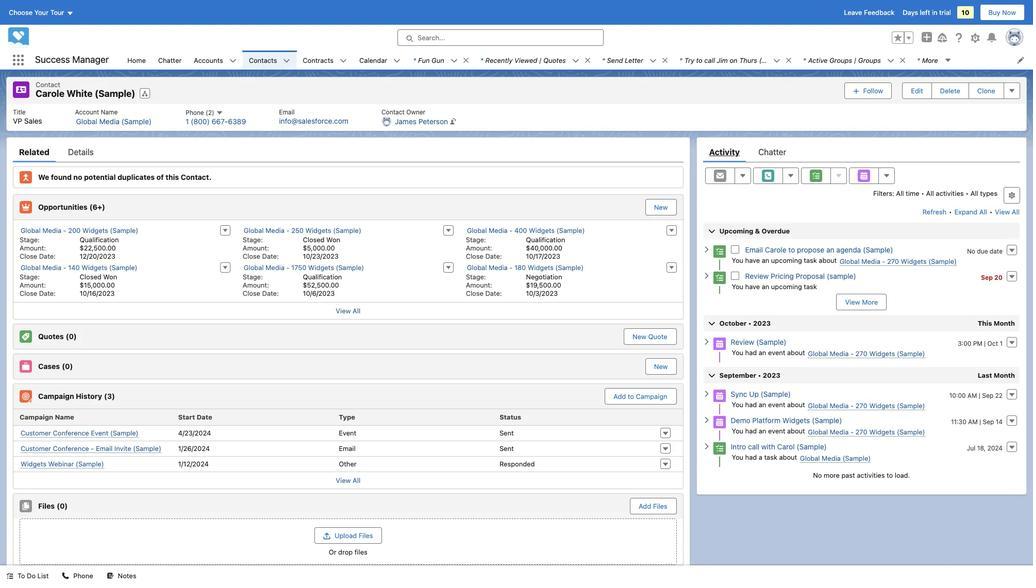 Task type: describe. For each thing, give the bounding box(es) containing it.
1 vertical spatial view all link
[[13, 302, 683, 319]]

text default image inside "calendar" list item
[[393, 57, 401, 64]]

an for 10:00 am | sep 22
[[759, 400, 766, 409]]

opportunities image
[[20, 201, 32, 213]]

• up expand
[[966, 189, 969, 197]]

october
[[719, 319, 747, 327]]

0 horizontal spatial files
[[38, 501, 55, 510]]

all inside campaign history element
[[353, 476, 360, 484]]

| for demo platform widgets (sample)
[[979, 418, 981, 426]]

all right expand
[[979, 207, 987, 216]]

account
[[75, 108, 99, 116]]

qualification amount: for 1750
[[243, 272, 342, 289]]

you had an event about global media - 270 widgets (sample) for widgets
[[732, 427, 925, 436]]

date: for $22,500.00 close date:
[[39, 252, 56, 260]]

widgets inside you have an upcoming task about global media - 270 widgets (sample)
[[901, 257, 927, 265]]

customer conference event (sample)
[[21, 429, 138, 437]]

all left time
[[896, 189, 904, 197]]

global media - 250 widgets (sample) element
[[237, 224, 460, 261]]

about for platform
[[787, 427, 805, 435]]

0 vertical spatial sep
[[981, 273, 993, 281]]

contracts list item
[[297, 51, 353, 70]]

am for sync up (sample)
[[967, 392, 977, 399]]

event image for sync
[[713, 390, 726, 402]]

name for account name global media (sample)
[[101, 108, 118, 116]]

stage: for global media - 200 widgets (sample)
[[20, 235, 40, 244]]

your
[[34, 8, 48, 16]]

sent for event
[[499, 429, 514, 437]]

widgets inside 'element'
[[308, 263, 334, 271]]

about inside you have an upcoming task about global media - 270 widgets (sample)
[[819, 256, 837, 264]]

sep for demo platform widgets (sample)
[[983, 418, 994, 426]]

task inside 'you had a task about global media (sample)'
[[764, 453, 777, 461]]

refresh
[[923, 207, 947, 216]]

22
[[995, 392, 1003, 399]]

search...
[[418, 34, 445, 42]]

text default image inside contracts list item
[[340, 57, 347, 64]]

widgets inside campaign history element
[[21, 460, 46, 468]]

media inside account name global media (sample)
[[99, 117, 120, 126]]

media inside 'element'
[[266, 263, 284, 271]]

upload files
[[335, 531, 373, 539]]

global media - 200 widgets (sample) link
[[21, 226, 138, 235]]

status element
[[495, 409, 656, 426]]

upcoming & overdue button
[[703, 222, 1020, 239]]

left
[[920, 8, 930, 16]]

about for up
[[787, 400, 805, 409]]

no more past activities to load. status
[[703, 471, 1020, 479]]

270 inside you have an upcoming task about global media - 270 widgets (sample)
[[887, 257, 899, 265]]

• right october
[[748, 319, 751, 327]]

campaign for campaign name
[[20, 413, 53, 421]]

| right viewed
[[539, 56, 542, 64]]

global media - 270 widgets (sample) link for review (sample)
[[808, 349, 925, 358]]

james
[[395, 117, 416, 126]]

about inside 'you had a task about global media (sample)'
[[779, 453, 797, 461]]

text default image right thurs
[[773, 57, 780, 64]]

1 horizontal spatial activities
[[936, 189, 964, 197]]

manager
[[72, 54, 109, 65]]

no more past activities to load.
[[813, 471, 910, 479]]

last
[[978, 371, 992, 379]]

global media (sample) link for (sample)
[[76, 117, 152, 126]]

* try to call jim on thurs (sample)
[[679, 56, 787, 64]]

an down review pricing proposal (sample)
[[762, 282, 769, 290]]

customer conference event (sample) link
[[21, 429, 138, 437]]

• down the types
[[989, 207, 993, 216]]

delete button
[[931, 82, 969, 99]]

global media - 1750 widgets (sample) element
[[237, 261, 460, 298]]

global inside account name global media (sample)
[[76, 117, 97, 126]]

leave
[[844, 8, 862, 16]]

leave feedback
[[844, 8, 894, 16]]

list for home link
[[7, 104, 1026, 131]]

conference for event
[[53, 429, 89, 437]]

negotiation amount:
[[466, 272, 562, 289]]

• right time
[[921, 189, 924, 197]]

sync up (sample)
[[731, 389, 791, 398]]

0 vertical spatial view all link
[[994, 203, 1020, 220]]

view inside view more button
[[845, 298, 860, 306]]

amount: for global media - 1750 widgets (sample)
[[243, 281, 269, 289]]

3:00
[[958, 339, 971, 347]]

had for demo
[[745, 427, 757, 435]]

1 horizontal spatial chatter
[[758, 147, 786, 156]]

white
[[67, 88, 93, 99]]

calendar link
[[353, 51, 393, 70]]

cases image
[[20, 360, 32, 372]]

upcoming for you have an upcoming task
[[771, 282, 802, 290]]

270 for review (sample)
[[855, 349, 867, 357]]

start date element
[[174, 409, 335, 426]]

success manager
[[35, 54, 109, 65]]

text default image left send
[[584, 57, 591, 64]]

4 list item from the left
[[673, 51, 797, 70]]

have for you have an upcoming task about global media - 270 widgets (sample)
[[745, 256, 760, 264]]

an up you have an upcoming task about global media - 270 widgets (sample)
[[826, 245, 834, 254]]

last month
[[978, 371, 1015, 379]]

owner
[[406, 108, 425, 116]]

global media - 1750 widgets (sample)
[[244, 263, 364, 271]]

(6+)
[[90, 202, 105, 211]]

amount: for global media - 400 widgets (sample)
[[466, 244, 492, 252]]

delete
[[940, 86, 960, 95]]

propose
[[797, 245, 824, 254]]

0 horizontal spatial activities
[[857, 471, 885, 479]]

platform
[[752, 416, 781, 425]]

global media - 200 widgets (sample) element
[[13, 224, 237, 261]]

* for * send letter
[[602, 56, 605, 64]]

contact owner
[[381, 108, 425, 116]]

- inside 'element'
[[286, 263, 289, 271]]

1 vertical spatial call
[[748, 442, 759, 451]]

1 horizontal spatial carole
[[765, 245, 786, 254]]

campaign history element
[[13, 383, 683, 489]]

global inside you have an upcoming task about global media - 270 widgets (sample)
[[840, 257, 860, 265]]

vp
[[13, 116, 22, 125]]

stage: for global media - 140 widgets (sample)
[[20, 272, 40, 281]]

am for demo platform widgets (sample)
[[968, 418, 978, 426]]

add to campaign button
[[605, 388, 676, 404]]

all left the types
[[971, 189, 978, 197]]

info@salesforce.com
[[279, 116, 348, 125]]

status
[[499, 413, 521, 421]]

1 horizontal spatial quotes
[[543, 56, 566, 64]]

carol
[[777, 442, 795, 451]]

this
[[978, 319, 992, 327]]

2023 for september  •  2023
[[763, 371, 780, 379]]

we found no potential duplicates of this contact.
[[38, 173, 211, 181]]

* for * active groups | groups
[[803, 56, 806, 64]]

stage: for global media - 180 widgets (sample)
[[466, 272, 486, 281]]

email for email carole to propose an agenda (sample)
[[745, 245, 763, 254]]

media inside you have an upcoming task about global media - 270 widgets (sample)
[[861, 257, 880, 265]]

qualification amount: for 400
[[466, 235, 565, 252]]

accounts
[[194, 56, 223, 64]]

text default image right * more
[[944, 57, 951, 64]]

1 horizontal spatial event
[[339, 429, 356, 437]]

closed for $15,000.00
[[80, 272, 101, 281]]

task image for email
[[713, 245, 726, 258]]

text default image left * more
[[899, 57, 906, 64]]

an for no due date
[[762, 256, 769, 264]]

add to campaign
[[613, 392, 667, 400]]

global media - 400 widgets (sample) link
[[467, 226, 585, 235]]

viewed
[[514, 56, 537, 64]]

list
[[37, 572, 49, 580]]

2 you from the top
[[732, 282, 743, 290]]

no for no due date
[[967, 247, 975, 255]]

(0) for files (0)
[[57, 501, 68, 510]]

close for $19,500.00 close date:
[[466, 289, 483, 297]]

review (sample)
[[731, 337, 786, 346]]

pm
[[973, 339, 982, 347]]

date: for $19,500.00 close date:
[[485, 289, 502, 297]]

refresh • expand all • view all
[[923, 207, 1020, 216]]

all right 'expand all' button
[[1012, 207, 1020, 216]]

activity link
[[709, 141, 740, 162]]

event image for review
[[713, 337, 726, 350]]

upcoming & overdue
[[719, 227, 790, 235]]

view down "global media - 1750 widgets (sample)" 'element'
[[336, 306, 351, 315]]

responded
[[499, 460, 535, 468]]

amount: for global media - 180 widgets (sample)
[[466, 281, 492, 289]]

invite
[[114, 444, 131, 452]]

type element
[[335, 409, 495, 426]]

1750
[[291, 263, 306, 271]]

up
[[749, 389, 759, 398]]

text default image right quote
[[703, 338, 710, 345]]

potential
[[84, 173, 116, 181]]

leave feedback link
[[844, 8, 894, 16]]

closed for $5,000.00
[[303, 235, 325, 244]]

campaign for campaign history (3)
[[38, 392, 74, 400]]

$22,500.00 close date:
[[20, 244, 116, 260]]

view inside campaign history element
[[336, 476, 351, 484]]

(sample) inside 'you had a task about global media (sample)'
[[843, 454, 871, 462]]

won for $15,000.00
[[103, 272, 117, 281]]

task image
[[713, 442, 726, 455]]

• left expand
[[949, 207, 952, 216]]

view down the types
[[995, 207, 1010, 216]]

view more
[[845, 298, 878, 306]]

new inside button
[[633, 332, 646, 340]]

pricing
[[771, 271, 794, 280]]

global inside 'you had a task about global media (sample)'
[[800, 454, 820, 462]]

$40,000.00 close date:
[[466, 244, 562, 260]]

oct
[[987, 339, 998, 347]]

global media (sample) link for about
[[800, 454, 871, 463]]

add files
[[639, 502, 667, 510]]

$15,000.00 close date:
[[20, 281, 115, 297]]

global media - 270 widgets (sample) link for demo platform widgets (sample)
[[808, 428, 925, 436]]

2 list item from the left
[[474, 51, 596, 70]]

of
[[156, 173, 164, 181]]

10/6/2023
[[303, 289, 335, 297]]

1 list item from the left
[[407, 51, 474, 70]]

| up follow button
[[854, 56, 856, 64]]

global media - 1750 widgets (sample) link
[[244, 263, 364, 272]]

on
[[730, 56, 737, 64]]

customer for customer conference - email invite (sample)
[[21, 444, 51, 452]]

view all for the middle "view all" link
[[336, 306, 360, 315]]

clone
[[977, 86, 995, 95]]

have for you have an upcoming task
[[745, 282, 760, 290]]

more for * more
[[922, 56, 938, 64]]

sep for sync up (sample)
[[982, 392, 993, 399]]

global media - 400 widgets (sample) element
[[460, 224, 683, 261]]

review pricing proposal (sample)
[[745, 271, 856, 280]]

contacts list item
[[243, 51, 297, 70]]

view all for bottom "view all" link
[[336, 476, 360, 484]]

stage: for global media - 400 widgets (sample)
[[466, 235, 486, 244]]

choose
[[9, 8, 33, 16]]

customer conference - email invite (sample) link
[[21, 444, 161, 453]]

now
[[1002, 8, 1016, 16]]

date: for $52,500.00 close date:
[[262, 289, 279, 297]]

amount: for global media - 200 widgets (sample)
[[20, 244, 46, 252]]

or
[[329, 548, 336, 556]]

contact image
[[13, 81, 29, 98]]

18,
[[977, 444, 986, 452]]

to do list button
[[0, 565, 55, 586]]

0 horizontal spatial call
[[704, 56, 715, 64]]

campaign name element
[[13, 409, 174, 426]]

new for (6+)
[[654, 203, 668, 211]]

10/23/2023
[[303, 252, 339, 260]]

time
[[906, 189, 919, 197]]

this month
[[978, 319, 1015, 327]]

event for (sample)
[[768, 348, 785, 356]]

due
[[977, 247, 988, 255]]

thurs
[[739, 56, 757, 64]]

other
[[339, 460, 357, 468]]

(sample) inside list item
[[759, 56, 787, 64]]



Task type: locate. For each thing, give the bounding box(es) containing it.
event for platform
[[768, 427, 785, 435]]

0 vertical spatial closed
[[303, 235, 325, 244]]

stage: inside "global media - 1750 widgets (sample)" 'element'
[[243, 272, 263, 281]]

am right 10:00
[[967, 392, 977, 399]]

* for * more
[[917, 56, 920, 64]]

(800)
[[191, 117, 210, 126]]

date: for $5,000.00 close date:
[[262, 252, 279, 260]]

review down october  •  2023
[[731, 337, 754, 346]]

(sample) inside 'link'
[[133, 444, 161, 452]]

12/20/2023
[[80, 252, 115, 260]]

1 vertical spatial more
[[862, 298, 878, 306]]

2024
[[987, 444, 1003, 452]]

list
[[121, 51, 1033, 70], [7, 104, 1026, 131]]

(sample) inside account name global media (sample)
[[121, 117, 152, 126]]

email carole to propose an agenda (sample)
[[745, 245, 893, 254]]

global media - 270 widgets (sample) link for sync up (sample)
[[808, 401, 925, 410]]

all down "global media - 1750 widgets (sample)" 'element'
[[353, 306, 360, 315]]

chatter link for activity link
[[758, 141, 786, 162]]

task image down upcoming
[[713, 245, 726, 258]]

carole right contact image
[[36, 88, 64, 99]]

date: inside $22,500.00 close date:
[[39, 252, 56, 260]]

event image left sync
[[713, 390, 726, 402]]

customer down 'campaign name'
[[21, 429, 51, 437]]

closed down 'global media - 140 widgets (sample)' link
[[80, 272, 101, 281]]

(0) for quotes (0)
[[66, 332, 77, 341]]

0 horizontal spatial event
[[91, 429, 108, 437]]

closed won amount: inside the global media - 250 widgets (sample) element
[[243, 235, 340, 252]]

quotes right viewed
[[543, 56, 566, 64]]

media inside 'you had a task about global media (sample)'
[[822, 454, 841, 462]]

(0) right cases at bottom
[[62, 362, 73, 371]]

phone left notes button
[[73, 572, 93, 580]]

close for $22,500.00 close date:
[[20, 252, 37, 260]]

name inside account name global media (sample)
[[101, 108, 118, 116]]

3 list item from the left
[[596, 51, 673, 70]]

event image
[[713, 416, 726, 428]]

2 vertical spatial view all link
[[13, 471, 683, 488]]

1 have from the top
[[745, 256, 760, 264]]

amount: inside "global media - 1750 widgets (sample)" 'element'
[[243, 281, 269, 289]]

tab list for no more past activities to load. status
[[703, 141, 1020, 162]]

20
[[994, 273, 1003, 281]]

closed inside the global media - 250 widgets (sample) element
[[303, 235, 325, 244]]

amount: up negotiation amount: in the top of the page
[[466, 244, 492, 252]]

you inside 'you had a task about global media (sample)'
[[732, 453, 743, 461]]

closed won amount: inside global media - 140 widgets (sample) element
[[20, 272, 117, 289]]

list containing vp sales
[[7, 104, 1026, 131]]

no due date
[[967, 247, 1003, 255]]

load.
[[895, 471, 910, 479]]

you down upcoming
[[732, 256, 743, 264]]

sync
[[731, 389, 747, 398]]

had for review
[[745, 348, 757, 356]]

1 vertical spatial won
[[103, 272, 117, 281]]

accounts list item
[[188, 51, 243, 70]]

global media (sample) link
[[76, 117, 152, 126], [800, 454, 871, 463]]

1 view all from the top
[[336, 306, 360, 315]]

1 vertical spatial global media (sample) link
[[800, 454, 871, 463]]

all right time
[[926, 189, 934, 197]]

history
[[76, 392, 102, 400]]

(sample) inside you have an upcoming task about global media - 270 widgets (sample)
[[928, 257, 957, 265]]

action element
[[656, 409, 683, 426]]

2 horizontal spatial qualification amount:
[[466, 235, 565, 252]]

1 horizontal spatial won
[[326, 235, 340, 244]]

accounts link
[[188, 51, 229, 70]]

2 event image from the top
[[713, 390, 726, 402]]

view all link down "global media - 1750 widgets (sample)" 'element'
[[13, 302, 683, 319]]

contact up james
[[381, 108, 405, 116]]

files for upload files
[[359, 531, 373, 539]]

1 vertical spatial closed
[[80, 272, 101, 281]]

amount: inside the global media - 250 widgets (sample) element
[[243, 244, 269, 252]]

had down up
[[745, 400, 757, 409]]

add for (3)
[[613, 392, 626, 400]]

an down platform
[[759, 427, 766, 435]]

1 vertical spatial chatter
[[758, 147, 786, 156]]

date: for $40,000.00 close date:
[[485, 252, 502, 260]]

phone inside "button"
[[73, 572, 93, 580]]

1 vertical spatial customer
[[21, 444, 51, 452]]

text default image
[[584, 57, 591, 64], [899, 57, 906, 64], [944, 57, 951, 64], [283, 57, 290, 64], [340, 57, 347, 64], [393, 57, 401, 64], [450, 57, 458, 64], [773, 57, 780, 64], [216, 109, 223, 117], [703, 338, 710, 345], [6, 572, 13, 580], [62, 572, 69, 580]]

phone for phone
[[73, 572, 93, 580]]

more inside button
[[862, 298, 878, 306]]

you inside you have an upcoming task about global media - 270 widgets (sample)
[[732, 256, 743, 264]]

qualification
[[80, 235, 119, 244], [526, 235, 565, 244], [303, 272, 342, 281]]

$5,000.00
[[303, 244, 335, 252]]

close inside $22,500.00 close date:
[[20, 252, 37, 260]]

0 vertical spatial no
[[967, 247, 975, 255]]

start
[[178, 413, 195, 421]]

email down upcoming & overdue
[[745, 245, 763, 254]]

* active groups | groups
[[803, 56, 881, 64]]

contact.
[[181, 173, 211, 181]]

2 sent from the top
[[499, 444, 514, 453]]

files for add files
[[653, 502, 667, 510]]

2 conference from the top
[[53, 444, 89, 452]]

| left 22
[[979, 392, 980, 399]]

tab list for the files element
[[13, 141, 683, 162]]

new button
[[645, 199, 677, 215], [645, 358, 677, 374]]

about for (sample)
[[787, 348, 805, 356]]

0 vertical spatial list
[[121, 51, 1033, 70]]

qualification for $22,500.00 close date:
[[80, 235, 119, 244]]

1 vertical spatial conference
[[53, 444, 89, 452]]

intro
[[731, 442, 746, 451]]

james peterson
[[395, 117, 448, 126]]

3:00 pm | oct 1
[[958, 339, 1003, 347]]

had
[[745, 348, 757, 356], [745, 400, 757, 409], [745, 427, 757, 435], [745, 453, 757, 461]]

close inside $52,500.00 close date:
[[243, 289, 260, 297]]

2023 up sync up (sample) link
[[763, 371, 780, 379]]

2 vertical spatial task
[[764, 453, 777, 461]]

email for email
[[339, 444, 355, 453]]

review for review (sample)
[[731, 337, 754, 346]]

date: down global media - 1750 widgets (sample) link
[[262, 289, 279, 297]]

2 you had an event about global media - 270 widgets (sample) from the top
[[732, 400, 925, 410]]

qualification for $52,500.00 close date:
[[303, 272, 342, 281]]

email inside 'link'
[[96, 444, 113, 452]]

customer for customer conference event (sample)
[[21, 429, 51, 437]]

task image up october
[[713, 272, 726, 284]]

global media - 140 widgets (sample) element
[[13, 261, 237, 298]]

2 have from the top
[[745, 282, 760, 290]]

2 month from the top
[[994, 371, 1015, 379]]

2 vertical spatial sep
[[983, 418, 994, 426]]

add inside the files element
[[639, 502, 651, 510]]

text default image inside phone (2) popup button
[[216, 109, 223, 117]]

task for you have an upcoming task
[[804, 282, 817, 290]]

letter
[[625, 56, 643, 64]]

1 event from the top
[[768, 348, 785, 356]]

6 * from the left
[[917, 56, 920, 64]]

global media - 140 widgets (sample) link
[[21, 263, 137, 272]]

270 for demo platform widgets (sample)
[[855, 428, 867, 436]]

days
[[903, 8, 918, 16]]

global media - 250 widgets (sample) link
[[244, 226, 361, 235]]

task down the 'proposal'
[[804, 282, 817, 290]]

2 tab list from the left
[[703, 141, 1020, 162]]

2 horizontal spatial files
[[653, 502, 667, 510]]

no for no more past activities to load.
[[813, 471, 822, 479]]

tab list
[[13, 141, 683, 162], [703, 141, 1020, 162]]

close for $15,000.00 close date:
[[20, 289, 37, 297]]

no
[[967, 247, 975, 255], [813, 471, 822, 479]]

phone for phone (2)
[[186, 109, 204, 116]]

review (sample) link
[[731, 337, 786, 346]]

250
[[291, 226, 304, 234]]

(0) for cases (0)
[[62, 362, 73, 371]]

info@salesforce.com link
[[279, 116, 348, 125]]

1 vertical spatial month
[[994, 371, 1015, 379]]

3 event from the top
[[768, 427, 785, 435]]

more for view more
[[862, 298, 878, 306]]

1 vertical spatial upcoming
[[771, 282, 802, 290]]

sep left 20
[[981, 273, 993, 281]]

list item
[[407, 51, 474, 70], [474, 51, 596, 70], [596, 51, 673, 70], [673, 51, 797, 70], [797, 51, 911, 70]]

demo
[[731, 416, 750, 425]]

$19,500.00 close date:
[[466, 281, 561, 297]]

0 horizontal spatial tab list
[[13, 141, 683, 162]]

email up info@salesforce.com link
[[279, 108, 295, 116]]

am right 11:30 on the right bottom of the page
[[968, 418, 978, 426]]

qualification amount: inside "global media - 1750 widgets (sample)" 'element'
[[243, 272, 342, 289]]

qualification for $40,000.00 close date:
[[526, 235, 565, 244]]

view all inside campaign history element
[[336, 476, 360, 484]]

text default image inside notes button
[[107, 572, 114, 580]]

or drop files
[[329, 548, 367, 556]]

text default image inside contacts list item
[[283, 57, 290, 64]]

0 vertical spatial add
[[613, 392, 626, 400]]

qualification up the 10/6/2023
[[303, 272, 342, 281]]

0 horizontal spatial chatter link
[[152, 51, 188, 70]]

2023 for october  •  2023
[[753, 319, 771, 327]]

0 vertical spatial task image
[[713, 245, 726, 258]]

*
[[413, 56, 416, 64], [480, 56, 483, 64], [602, 56, 605, 64], [679, 56, 682, 64], [803, 56, 806, 64], [917, 56, 920, 64]]

had inside 'you had a task about global media (sample)'
[[745, 453, 757, 461]]

stage: down global media - 250 widgets (sample) link
[[243, 235, 263, 244]]

6389
[[228, 117, 246, 126]]

0 horizontal spatial global media (sample) link
[[76, 117, 152, 126]]

global media (sample) link down "account"
[[76, 117, 152, 126]]

email for email info@salesforce.com
[[279, 108, 295, 116]]

quotes inside related tab panel
[[38, 332, 64, 341]]

| right pm
[[984, 339, 986, 347]]

1 groups from the left
[[829, 56, 852, 64]]

text default image right the list
[[62, 572, 69, 580]]

1 month from the top
[[994, 319, 1015, 327]]

2 upcoming from the top
[[771, 282, 802, 290]]

view all link
[[994, 203, 1020, 220], [13, 302, 683, 319], [13, 471, 683, 488]]

1 horizontal spatial groups
[[858, 56, 881, 64]]

stage: inside global media - 140 widgets (sample) element
[[20, 272, 40, 281]]

edit button
[[902, 82, 932, 99]]

date: inside $52,500.00 close date:
[[262, 289, 279, 297]]

amount: down global media - 250 widgets (sample) link
[[243, 244, 269, 252]]

stage: inside global media - 180 widgets (sample) element
[[466, 272, 486, 281]]

carole
[[36, 88, 64, 99], [765, 245, 786, 254]]

1 customer from the top
[[21, 429, 51, 437]]

conference inside 'link'
[[53, 444, 89, 452]]

• up sync up (sample) link
[[758, 371, 761, 379]]

stage: inside global media - 200 widgets (sample) element
[[20, 235, 40, 244]]

trial
[[939, 8, 951, 16]]

date: inside "$40,000.00 close date:"
[[485, 252, 502, 260]]

had left a
[[745, 453, 757, 461]]

upcoming
[[771, 256, 802, 264], [771, 282, 802, 290]]

1 left (800)
[[186, 117, 189, 126]]

activities right past
[[857, 471, 885, 479]]

review for review pricing proposal (sample)
[[745, 271, 769, 280]]

widgets
[[82, 226, 108, 234], [305, 226, 331, 234], [529, 226, 555, 234], [901, 257, 927, 265], [82, 263, 107, 271], [308, 263, 334, 271], [528, 263, 554, 271], [869, 349, 895, 357], [869, 401, 895, 410], [782, 416, 810, 425], [869, 428, 895, 436], [21, 460, 46, 468]]

0 horizontal spatial closed
[[80, 272, 101, 281]]

* left active
[[803, 56, 806, 64]]

1 right oct
[[1000, 339, 1003, 347]]

have inside you have an upcoming task about global media - 270 widgets (sample)
[[745, 256, 760, 264]]

qualification amount: for 200
[[20, 235, 119, 252]]

event down the type
[[339, 429, 356, 437]]

had down demo
[[745, 427, 757, 435]]

amount: inside global media - 400 widgets (sample) element
[[466, 244, 492, 252]]

0 horizontal spatial chatter
[[158, 56, 182, 64]]

negotiation
[[526, 272, 562, 281]]

1 vertical spatial 1
[[1000, 339, 1003, 347]]

carole down overdue
[[765, 245, 786, 254]]

date: inside $5,000.00 close date:
[[262, 252, 279, 260]]

won inside the global media - 250 widgets (sample) element
[[326, 235, 340, 244]]

days left in trial
[[903, 8, 951, 16]]

quotes image
[[20, 330, 32, 343]]

an down review (sample)
[[759, 348, 766, 356]]

stage: down $22,500.00 close date:
[[20, 272, 40, 281]]

event image
[[713, 337, 726, 350], [713, 390, 726, 402]]

(sample)
[[827, 271, 856, 280]]

(0) inside the files element
[[57, 501, 68, 510]]

2 had from the top
[[745, 400, 757, 409]]

1 vertical spatial carole
[[765, 245, 786, 254]]

5 list item from the left
[[797, 51, 911, 70]]

customer up webinar on the bottom left of the page
[[21, 444, 51, 452]]

no
[[73, 173, 82, 181]]

an down sync up (sample)
[[759, 400, 766, 409]]

0 horizontal spatial qualification amount:
[[20, 235, 119, 252]]

close inside $15,000.00 close date:
[[20, 289, 37, 297]]

1 you had an event about global media - 270 widgets (sample) from the top
[[732, 348, 925, 357]]

0 vertical spatial (0)
[[66, 332, 77, 341]]

close inside $19,500.00 close date:
[[466, 289, 483, 297]]

qualification amount: down 200
[[20, 235, 119, 252]]

1 vertical spatial (0)
[[62, 362, 73, 371]]

3 you from the top
[[732, 348, 743, 356]]

text default image right contacts
[[283, 57, 290, 64]]

name right "account"
[[101, 108, 118, 116]]

0 vertical spatial review
[[745, 271, 769, 280]]

5 you from the top
[[732, 427, 743, 435]]

new
[[654, 203, 668, 211], [633, 332, 646, 340], [654, 362, 668, 370]]

- inside you have an upcoming task about global media - 270 widgets (sample)
[[882, 257, 885, 265]]

view all down "global media - 1750 widgets (sample)" 'element'
[[336, 306, 360, 315]]

1 * from the left
[[413, 56, 416, 64]]

amount: inside global media - 200 widgets (sample) element
[[20, 244, 46, 252]]

upcoming for you have an upcoming task about global media - 270 widgets (sample)
[[771, 256, 802, 264]]

group
[[892, 31, 913, 44]]

campaign down campaign history (3)
[[20, 413, 53, 421]]

global media - 180 widgets (sample) element
[[460, 261, 683, 298]]

view down (sample)
[[845, 298, 860, 306]]

2 customer from the top
[[21, 444, 51, 452]]

october  •  2023
[[719, 319, 771, 327]]

month for this month
[[994, 319, 1015, 327]]

upcoming inside you have an upcoming task about global media - 270 widgets (sample)
[[771, 256, 802, 264]]

1 horizontal spatial tab list
[[703, 141, 1020, 162]]

0 horizontal spatial contact
[[36, 80, 60, 89]]

1 tab list from the left
[[13, 141, 683, 162]]

qualification amount: down 400
[[466, 235, 565, 252]]

1 vertical spatial you had an event about global media - 270 widgets (sample)
[[732, 400, 925, 410]]

1 vertical spatial review
[[731, 337, 754, 346]]

-
[[63, 226, 66, 234], [286, 226, 289, 234], [509, 226, 513, 234], [882, 257, 885, 265], [63, 263, 66, 271], [286, 263, 289, 271], [509, 263, 513, 271], [851, 349, 854, 357], [851, 401, 854, 410], [851, 428, 854, 436], [91, 444, 94, 452]]

3 you had an event about global media - 270 widgets (sample) from the top
[[732, 427, 925, 436]]

0 vertical spatial event image
[[713, 337, 726, 350]]

amount: inside global media - 140 widgets (sample) element
[[20, 281, 46, 289]]

qualification inside global media - 200 widgets (sample) element
[[80, 235, 119, 244]]

name inside campaign name element
[[55, 413, 74, 421]]

0 horizontal spatial add
[[613, 392, 626, 400]]

2 event from the top
[[768, 400, 785, 409]]

0 horizontal spatial carole
[[36, 88, 64, 99]]

active
[[808, 56, 828, 64]]

new button for cases (0)
[[645, 358, 677, 374]]

more down you have an upcoming task about global media - 270 widgets (sample)
[[862, 298, 878, 306]]

won inside global media - 140 widgets (sample) element
[[103, 272, 117, 281]]

view all down other
[[336, 476, 360, 484]]

stage: for global media - 250 widgets (sample)
[[243, 235, 263, 244]]

call
[[704, 56, 715, 64], [748, 442, 759, 451]]

event down demo platform widgets (sample) 'link'
[[768, 427, 785, 435]]

upcoming
[[719, 227, 753, 235]]

2023 up review (sample) link
[[753, 319, 771, 327]]

text default image inside accounts list item
[[229, 57, 236, 64]]

* for * try to call jim on thurs (sample)
[[679, 56, 682, 64]]

1 horizontal spatial qualification
[[303, 272, 342, 281]]

groups up follow button
[[858, 56, 881, 64]]

you for jul
[[732, 453, 743, 461]]

text default image inside phone "button"
[[62, 572, 69, 580]]

qualification inside global media - 400 widgets (sample) element
[[526, 235, 565, 244]]

add for (0)
[[639, 502, 651, 510]]

1 had from the top
[[745, 348, 757, 356]]

close inside "$40,000.00 close date:"
[[466, 252, 483, 260]]

* for * fun gun
[[413, 56, 416, 64]]

3 had from the top
[[745, 427, 757, 435]]

date: inside $15,000.00 close date:
[[39, 289, 56, 297]]

0 vertical spatial you had an event about global media - 270 widgets (sample)
[[732, 348, 925, 357]]

quotes right quotes image
[[38, 332, 64, 341]]

name up customer conference event (sample)
[[55, 413, 74, 421]]

email inside the email info@salesforce.com
[[279, 108, 295, 116]]

customer inside 'link'
[[21, 444, 51, 452]]

stage: inside global media - 400 widgets (sample) element
[[466, 235, 486, 244]]

had down review (sample)
[[745, 348, 757, 356]]

0 vertical spatial view all
[[336, 306, 360, 315]]

task image
[[713, 245, 726, 258], [713, 272, 726, 284]]

have
[[745, 256, 760, 264], [745, 282, 760, 290]]

to inside button
[[628, 392, 634, 400]]

name for campaign name
[[55, 413, 74, 421]]

1 vertical spatial event
[[768, 400, 785, 409]]

choose your tour
[[9, 8, 64, 16]]

| for sync up (sample)
[[979, 392, 980, 399]]

new button for opportunities (6+)
[[645, 199, 677, 215]]

list containing home
[[121, 51, 1033, 70]]

had for sync
[[745, 400, 757, 409]]

contact for contact owner
[[381, 108, 405, 116]]

close for $52,500.00 close date:
[[243, 289, 260, 297]]

400
[[514, 226, 527, 234]]

to do list
[[18, 572, 49, 580]]

1 vertical spatial 2023
[[763, 371, 780, 379]]

0 vertical spatial phone
[[186, 109, 204, 116]]

conference for -
[[53, 444, 89, 452]]

2 groups from the left
[[858, 56, 881, 64]]

1 horizontal spatial name
[[101, 108, 118, 116]]

event image down october
[[713, 337, 726, 350]]

0 vertical spatial new
[[654, 203, 668, 211]]

1 horizontal spatial global media (sample) link
[[800, 454, 871, 463]]

0 vertical spatial 2023
[[753, 319, 771, 327]]

activities
[[936, 189, 964, 197], [857, 471, 885, 479]]

1 vertical spatial task image
[[713, 272, 726, 284]]

campaign up action element
[[636, 392, 667, 400]]

filters: all time • all activities • all types
[[873, 189, 997, 197]]

1/12/2024
[[178, 460, 209, 468]]

you have an upcoming task
[[732, 282, 817, 290]]

0 vertical spatial more
[[922, 56, 938, 64]]

notes element
[[13, 570, 683, 586]]

1 conference from the top
[[53, 429, 89, 437]]

1 vertical spatial new
[[633, 332, 646, 340]]

sync up (sample) link
[[731, 389, 791, 398]]

0 horizontal spatial phone
[[73, 572, 93, 580]]

1 task image from the top
[[713, 245, 726, 258]]

jim
[[717, 56, 728, 64]]

phone inside popup button
[[186, 109, 204, 116]]

text default image right calendar
[[393, 57, 401, 64]]

3 * from the left
[[602, 56, 605, 64]]

1 you from the top
[[732, 256, 743, 264]]

6 you from the top
[[732, 453, 743, 461]]

0 vertical spatial name
[[101, 108, 118, 116]]

view all link down other
[[13, 471, 683, 488]]

task right a
[[764, 453, 777, 461]]

(sample) inside 'element'
[[336, 263, 364, 271]]

cases (0)
[[38, 362, 73, 371]]

view
[[995, 207, 1010, 216], [845, 298, 860, 306], [336, 306, 351, 315], [336, 476, 351, 484]]

more
[[922, 56, 938, 64], [862, 298, 878, 306]]

1 vertical spatial event image
[[713, 390, 726, 402]]

0 vertical spatial call
[[704, 56, 715, 64]]

view down other
[[336, 476, 351, 484]]

2 task image from the top
[[713, 272, 726, 284]]

0 vertical spatial chatter
[[158, 56, 182, 64]]

related tab panel
[[13, 162, 683, 586]]

1 vertical spatial sent
[[499, 444, 514, 453]]

1 event image from the top
[[713, 337, 726, 350]]

chatter right activity
[[758, 147, 786, 156]]

1 horizontal spatial closed won amount:
[[243, 235, 340, 252]]

september
[[719, 371, 756, 379]]

new for (0)
[[654, 362, 668, 370]]

chatter right home link
[[158, 56, 182, 64]]

0 vertical spatial upcoming
[[771, 256, 802, 264]]

edit
[[911, 86, 923, 95]]

1 vertical spatial chatter link
[[758, 141, 786, 162]]

an for 3:00 pm | oct 1
[[759, 348, 766, 356]]

add
[[613, 392, 626, 400], [639, 502, 651, 510]]

files element
[[13, 493, 683, 566]]

event for up
[[768, 400, 785, 409]]

2 * from the left
[[480, 56, 483, 64]]

1 vertical spatial view all
[[336, 476, 360, 484]]

1 horizontal spatial more
[[922, 56, 938, 64]]

close for $5,000.00 close date:
[[243, 252, 260, 260]]

0 vertical spatial closed won amount:
[[243, 235, 340, 252]]

more
[[824, 471, 840, 479]]

you for 11:30
[[732, 427, 743, 435]]

calendar list item
[[353, 51, 407, 70]]

date
[[197, 413, 212, 421]]

4 * from the left
[[679, 56, 682, 64]]

1 vertical spatial closed won amount:
[[20, 272, 117, 289]]

closed inside global media - 140 widgets (sample) element
[[80, 272, 101, 281]]

0 vertical spatial contact
[[36, 80, 60, 89]]

widgets webinar (sample) link
[[21, 460, 104, 468]]

home
[[127, 56, 146, 64]]

you for no
[[732, 256, 743, 264]]

text default image right "gun"
[[450, 57, 458, 64]]

global media - 200 widgets (sample)
[[21, 226, 138, 234]]

(0) down widgets webinar (sample) link
[[57, 501, 68, 510]]

close for $40,000.00 close date:
[[466, 252, 483, 260]]

2 vertical spatial you had an event about global media - 270 widgets (sample)
[[732, 427, 925, 436]]

2 view all from the top
[[336, 476, 360, 484]]

add files button
[[630, 498, 676, 514]]

1 vertical spatial no
[[813, 471, 822, 479]]

closed down global media - 250 widgets (sample) link
[[303, 235, 325, 244]]

stage: for global media - 1750 widgets (sample)
[[243, 272, 263, 281]]

task inside you have an upcoming task about global media - 270 widgets (sample)
[[804, 256, 817, 264]]

contact for contact
[[36, 80, 60, 89]]

event up demo platform widgets (sample) 'link'
[[768, 400, 785, 409]]

4 had from the top
[[745, 453, 757, 461]]

0 vertical spatial 1
[[186, 117, 189, 126]]

call up a
[[748, 442, 759, 451]]

date: inside $19,500.00 close date:
[[485, 289, 502, 297]]

tab list containing related
[[13, 141, 683, 162]]

1 horizontal spatial 1
[[1000, 339, 1003, 347]]

list for "leave feedback" link
[[121, 51, 1033, 70]]

* left send
[[602, 56, 605, 64]]

groups
[[829, 56, 852, 64], [858, 56, 881, 64]]

0 vertical spatial am
[[967, 392, 977, 399]]

stage: down "opportunities" image
[[20, 235, 40, 244]]

1 sent from the top
[[499, 429, 514, 437]]

0 vertical spatial carole
[[36, 88, 64, 99]]

1 vertical spatial list
[[7, 104, 1026, 131]]

0 vertical spatial new button
[[645, 199, 677, 215]]

0 vertical spatial have
[[745, 256, 760, 264]]

2 vertical spatial new
[[654, 362, 668, 370]]

sep left 14
[[983, 418, 994, 426]]

1 horizontal spatial files
[[359, 531, 373, 539]]

* left the fun
[[413, 56, 416, 64]]

qualification amount: inside global media - 200 widgets (sample) element
[[20, 235, 119, 252]]

&
[[755, 227, 760, 235]]

1 new button from the top
[[645, 199, 677, 215]]

you had an event about global media - 270 widgets (sample) for (sample)
[[732, 400, 925, 410]]

month for last month
[[994, 371, 1015, 379]]

no left more in the right of the page
[[813, 471, 822, 479]]

1 vertical spatial new button
[[645, 358, 677, 374]]

sent for email
[[499, 444, 514, 453]]

1 horizontal spatial phone
[[186, 109, 204, 116]]

0 vertical spatial event
[[768, 348, 785, 356]]

qualification amount: down 1750 at the top
[[243, 272, 342, 289]]

widgets webinar (sample)
[[21, 460, 104, 468]]

type
[[339, 413, 355, 421]]

stage: inside the global media - 250 widgets (sample) element
[[243, 235, 263, 244]]

closed won amount: for 140
[[20, 272, 117, 289]]

5 * from the left
[[803, 56, 806, 64]]

campaign inside button
[[636, 392, 667, 400]]

* for * recently viewed | quotes
[[480, 56, 483, 64]]

667-
[[212, 117, 228, 126]]

an for 11:30 am | sep 14
[[759, 427, 766, 435]]

notes button
[[100, 565, 142, 586]]

you up september
[[732, 348, 743, 356]]

files inside button
[[653, 502, 667, 510]]

you for 10:00
[[732, 400, 743, 409]]

phone (2) button
[[186, 109, 223, 117]]

2023
[[753, 319, 771, 327], [763, 371, 780, 379]]

1 horizontal spatial qualification amount:
[[243, 272, 342, 289]]

qualification inside "global media - 1750 widgets (sample)" 'element'
[[303, 272, 342, 281]]

0 vertical spatial task
[[804, 256, 817, 264]]

tab list containing activity
[[703, 141, 1020, 162]]

amount: down "$40,000.00 close date:"
[[466, 281, 492, 289]]

chatter link for home link
[[152, 51, 188, 70]]

0 vertical spatial won
[[326, 235, 340, 244]]

1 upcoming from the top
[[771, 256, 802, 264]]

0 vertical spatial customer
[[21, 429, 51, 437]]

1/26/2024
[[178, 444, 210, 453]]

global inside 'element'
[[244, 263, 264, 271]]

0 horizontal spatial name
[[55, 413, 74, 421]]

review up "you have an upcoming task"
[[745, 271, 769, 280]]

close inside $5,000.00 close date:
[[243, 252, 260, 260]]

0 horizontal spatial quotes
[[38, 332, 64, 341]]

you down intro
[[732, 453, 743, 461]]

1 horizontal spatial call
[[748, 442, 759, 451]]

qualification amount: inside global media - 400 widgets (sample) element
[[466, 235, 565, 252]]

amount: inside negotiation amount:
[[466, 281, 492, 289]]

add inside campaign history element
[[613, 392, 626, 400]]

1 horizontal spatial add
[[639, 502, 651, 510]]

september  •  2023
[[719, 371, 780, 379]]

an inside you have an upcoming task about global media - 270 widgets (sample)
[[762, 256, 769, 264]]

0 vertical spatial month
[[994, 319, 1015, 327]]

have up october  •  2023
[[745, 282, 760, 290]]

with
[[761, 442, 775, 451]]

text default image inside to do list button
[[6, 572, 13, 580]]

- inside 'link'
[[91, 444, 94, 452]]

1 vertical spatial am
[[968, 418, 978, 426]]

conference up customer conference - email invite (sample)
[[53, 429, 89, 437]]

text default image
[[462, 57, 469, 64], [661, 57, 669, 64], [785, 57, 792, 64], [229, 57, 236, 64], [572, 57, 579, 64], [649, 57, 657, 64], [887, 57, 894, 64], [703, 246, 710, 253], [703, 272, 710, 279], [703, 390, 710, 397], [703, 417, 710, 424], [703, 443, 710, 450], [107, 572, 114, 580]]

2 new button from the top
[[645, 358, 677, 374]]

gun
[[432, 56, 444, 64]]

global media - 270 widgets (sample) link
[[840, 257, 957, 266], [808, 349, 925, 358], [808, 401, 925, 410], [808, 428, 925, 436]]

1 vertical spatial task
[[804, 282, 817, 290]]

date: for $15,000.00 close date:
[[39, 289, 56, 297]]

filters:
[[873, 189, 894, 197]]

you down demo
[[732, 427, 743, 435]]

4 you from the top
[[732, 400, 743, 409]]

overdue
[[762, 227, 790, 235]]

to
[[696, 56, 702, 64], [788, 245, 795, 254], [628, 392, 634, 400], [887, 471, 893, 479]]

0 vertical spatial activities
[[936, 189, 964, 197]]



Task type: vqa. For each thing, say whether or not it's contained in the screenshot.
the Mobile
no



